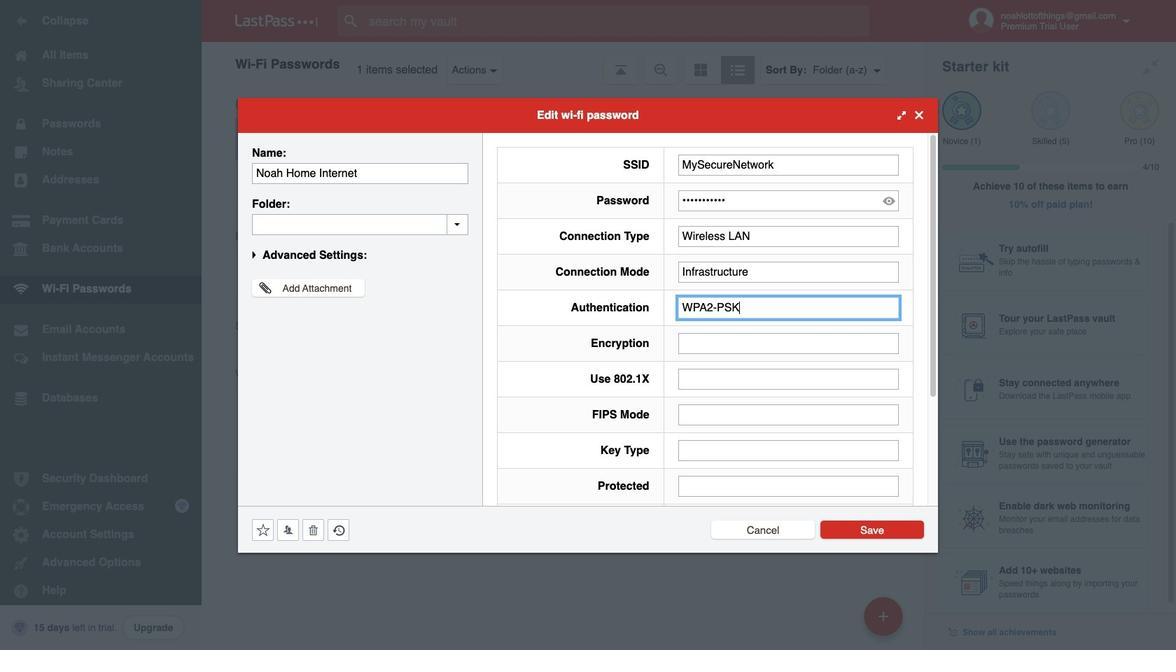 Task type: locate. For each thing, give the bounding box(es) containing it.
lastpass image
[[235, 15, 318, 27]]

None text field
[[252, 214, 468, 235], [678, 333, 899, 354], [678, 404, 899, 425], [252, 214, 468, 235], [678, 333, 899, 354], [678, 404, 899, 425]]

None password field
[[678, 190, 899, 211]]

None text field
[[678, 154, 899, 175], [252, 163, 468, 184], [678, 226, 899, 247], [678, 262, 899, 283], [678, 297, 899, 318], [678, 369, 899, 390], [678, 440, 899, 461], [678, 476, 899, 497], [678, 154, 899, 175], [252, 163, 468, 184], [678, 226, 899, 247], [678, 262, 899, 283], [678, 297, 899, 318], [678, 369, 899, 390], [678, 440, 899, 461], [678, 476, 899, 497]]

vault options navigation
[[202, 42, 926, 84]]

dialog
[[238, 98, 938, 642]]

new item navigation
[[859, 593, 912, 650]]



Task type: vqa. For each thing, say whether or not it's contained in the screenshot.
main navigation navigation
yes



Task type: describe. For each thing, give the bounding box(es) containing it.
Search search field
[[337, 6, 897, 36]]

search my vault text field
[[337, 6, 897, 36]]

main navigation navigation
[[0, 0, 202, 650]]

new item image
[[879, 612, 889, 621]]



